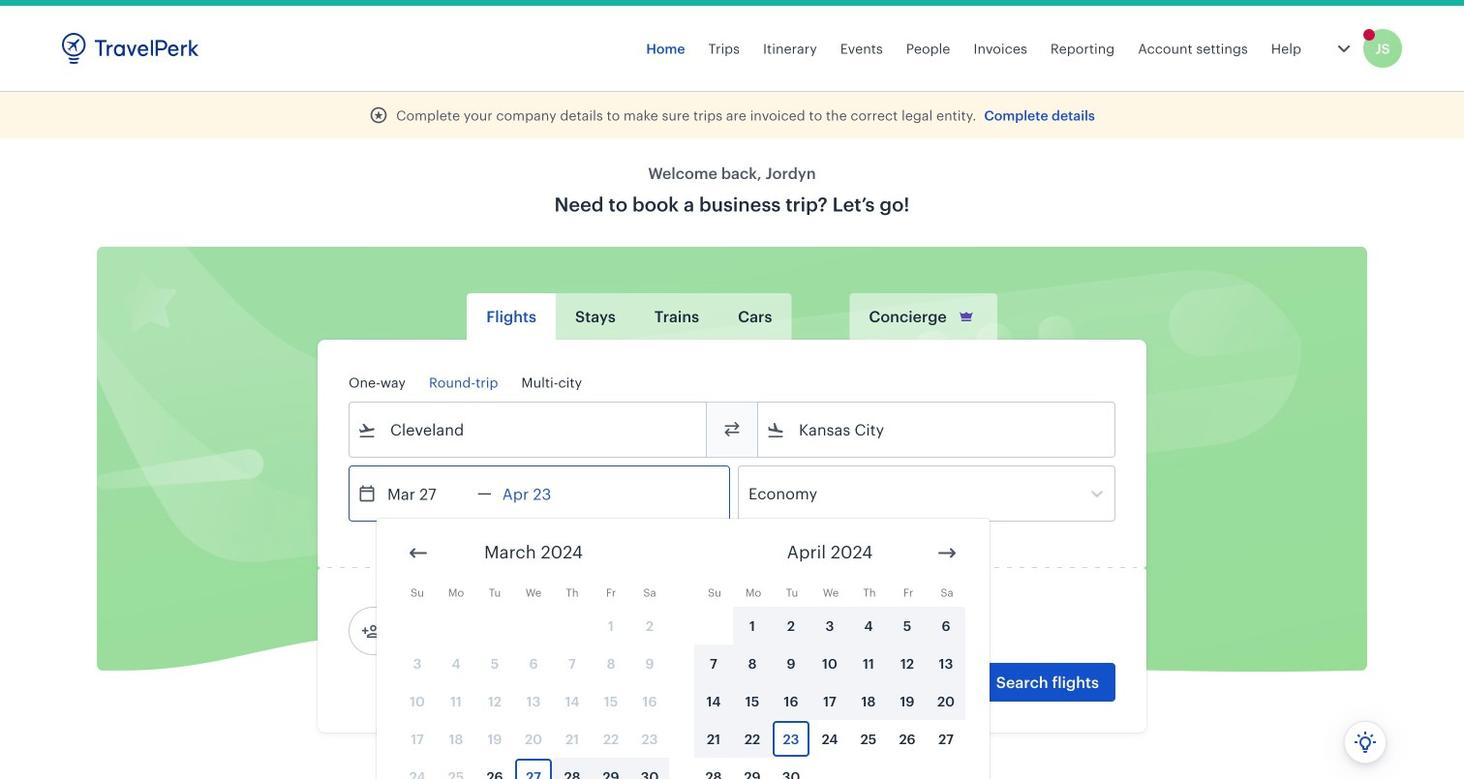 Task type: describe. For each thing, give the bounding box(es) containing it.
calendar application
[[377, 519, 1465, 780]]

Depart text field
[[377, 467, 478, 521]]

Return text field
[[492, 467, 593, 521]]

move backward to switch to the previous month. image
[[407, 542, 430, 565]]

Add first traveler search field
[[381, 616, 582, 647]]



Task type: locate. For each thing, give the bounding box(es) containing it.
From search field
[[377, 415, 681, 446]]

move forward to switch to the next month. image
[[936, 542, 959, 565]]

To search field
[[786, 415, 1090, 446]]



